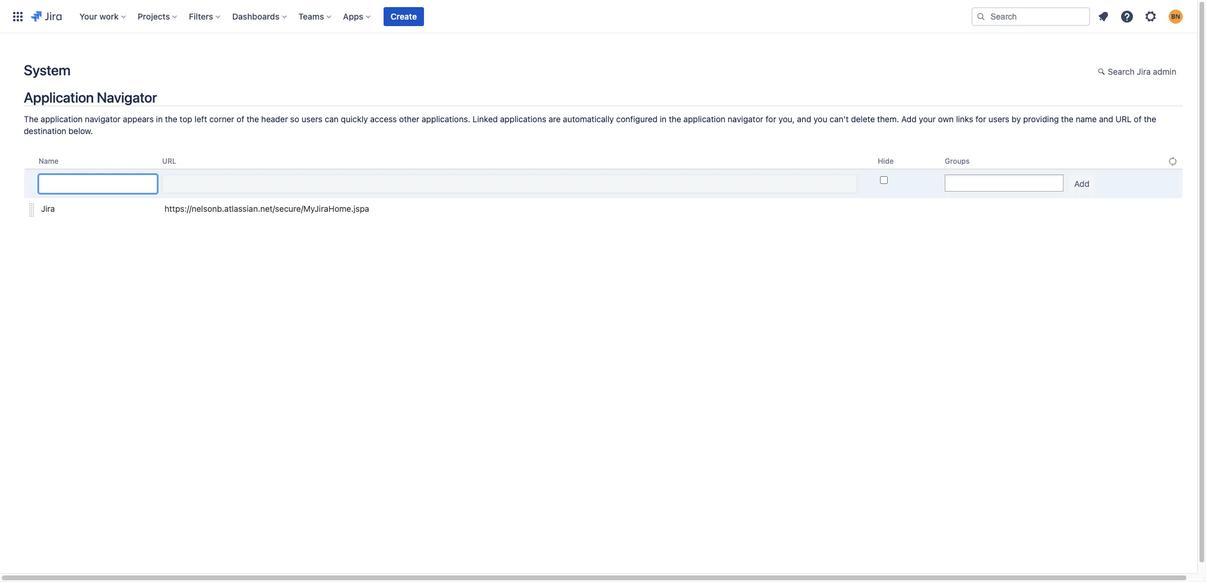 Task type: locate. For each thing, give the bounding box(es) containing it.
0 horizontal spatial jira
[[41, 204, 55, 214]]

navigator
[[85, 114, 121, 124], [728, 114, 764, 124]]

1 horizontal spatial url
[[1116, 114, 1132, 124]]

1 vertical spatial url
[[162, 157, 176, 166]]

destination
[[24, 126, 66, 136]]

for
[[766, 114, 776, 124], [976, 114, 986, 124]]

so
[[290, 114, 299, 124]]

0 horizontal spatial for
[[766, 114, 776, 124]]

and
[[797, 114, 811, 124], [1099, 114, 1114, 124]]

below.
[[69, 126, 93, 136]]

2 the from the left
[[247, 114, 259, 124]]

for left you,
[[766, 114, 776, 124]]

1 the from the left
[[165, 114, 177, 124]]

1 and from the left
[[797, 114, 811, 124]]

2 application from the left
[[684, 114, 726, 124]]

application
[[24, 89, 94, 106]]

in right appears at left top
[[156, 114, 163, 124]]

navigator left you,
[[728, 114, 764, 124]]

help image
[[1120, 9, 1134, 23]]

1 horizontal spatial jira
[[1137, 67, 1151, 77]]

0 horizontal spatial navigator
[[85, 114, 121, 124]]

applications
[[500, 114, 546, 124]]

the left name
[[1061, 114, 1074, 124]]

quickly
[[341, 114, 368, 124]]

automatically
[[563, 114, 614, 124]]

your work
[[79, 11, 119, 21]]

the down the search jira admin
[[1144, 114, 1156, 124]]

linked
[[473, 114, 498, 124]]

https://nelsonb.atlassian.net/secure/myjirahome.jspa
[[165, 204, 369, 214]]

work
[[99, 11, 119, 21]]

corner
[[209, 114, 234, 124]]

of
[[237, 114, 244, 124], [1134, 114, 1142, 124]]

projects
[[138, 11, 170, 21]]

access
[[370, 114, 397, 124]]

1 horizontal spatial and
[[1099, 114, 1114, 124]]

1 horizontal spatial application
[[684, 114, 726, 124]]

users left by at right top
[[989, 114, 1010, 124]]

appswitcher icon image
[[11, 9, 25, 23]]

can
[[325, 114, 339, 124]]

0 vertical spatial jira
[[1137, 67, 1151, 77]]

apps
[[343, 11, 363, 21]]

1 horizontal spatial in
[[660, 114, 667, 124]]

None checkbox
[[880, 176, 888, 184]]

application navigator
[[24, 89, 157, 106]]

jira
[[1137, 67, 1151, 77], [41, 204, 55, 214]]

and right name
[[1099, 114, 1114, 124]]

search image
[[976, 12, 986, 21]]

providing
[[1023, 114, 1059, 124]]

the
[[165, 114, 177, 124], [247, 114, 259, 124], [669, 114, 681, 124], [1061, 114, 1074, 124], [1144, 114, 1156, 124]]

2 navigator from the left
[[728, 114, 764, 124]]

2 in from the left
[[660, 114, 667, 124]]

users right so
[[302, 114, 323, 124]]

of down search jira admin link
[[1134, 114, 1142, 124]]

2 users from the left
[[989, 114, 1010, 124]]

2 for from the left
[[976, 114, 986, 124]]

apps button
[[340, 7, 375, 26]]

system
[[24, 62, 70, 78]]

jira left admin
[[1137, 67, 1151, 77]]

0 horizontal spatial of
[[237, 114, 244, 124]]

Search field
[[972, 7, 1090, 26]]

application
[[41, 114, 83, 124], [684, 114, 726, 124]]

admin
[[1153, 67, 1177, 77]]

0 horizontal spatial and
[[797, 114, 811, 124]]

the right configured
[[669, 114, 681, 124]]

jira down the name at the left
[[41, 204, 55, 214]]

name
[[39, 157, 59, 166]]

1 navigator from the left
[[85, 114, 121, 124]]

primary element
[[7, 0, 972, 33]]

1 users from the left
[[302, 114, 323, 124]]

add
[[901, 114, 917, 124]]

None submit
[[1068, 175, 1096, 194]]

1 horizontal spatial navigator
[[728, 114, 764, 124]]

other
[[399, 114, 419, 124]]

0 horizontal spatial in
[[156, 114, 163, 124]]

of right corner
[[237, 114, 244, 124]]

2 and from the left
[[1099, 114, 1114, 124]]

for right links at right
[[976, 114, 986, 124]]

banner
[[0, 0, 1197, 33]]

0 horizontal spatial application
[[41, 114, 83, 124]]

1 horizontal spatial users
[[989, 114, 1010, 124]]

top
[[180, 114, 192, 124]]

the left top
[[165, 114, 177, 124]]

jira image
[[31, 9, 62, 23], [31, 9, 62, 23]]

None text field
[[39, 175, 157, 194], [162, 175, 857, 194], [946, 176, 957, 191], [39, 175, 157, 194], [162, 175, 857, 194], [946, 176, 957, 191]]

0 vertical spatial url
[[1116, 114, 1132, 124]]

in
[[156, 114, 163, 124], [660, 114, 667, 124]]

0 horizontal spatial users
[[302, 114, 323, 124]]

url inside the application navigator appears in the top left corner of the header so users can quickly access other applications. linked applications are automatically configured in the application navigator for you, and you can't delete them. add your own links for users by providing the name and url of the destination below.
[[1116, 114, 1132, 124]]

and left you
[[797, 114, 811, 124]]

own
[[938, 114, 954, 124]]

1 horizontal spatial for
[[976, 114, 986, 124]]

filters button
[[185, 7, 225, 26]]

navigator up below.
[[85, 114, 121, 124]]

the left header
[[247, 114, 259, 124]]

1 horizontal spatial of
[[1134, 114, 1142, 124]]

settings image
[[1144, 9, 1158, 23]]

in right configured
[[660, 114, 667, 124]]

your profile and settings image
[[1169, 9, 1183, 23]]

users
[[302, 114, 323, 124], [989, 114, 1010, 124]]

url
[[1116, 114, 1132, 124], [162, 157, 176, 166]]



Task type: vqa. For each thing, say whether or not it's contained in the screenshot.
the middle Confirm
no



Task type: describe. For each thing, give the bounding box(es) containing it.
them.
[[877, 114, 899, 124]]

1 vertical spatial jira
[[41, 204, 55, 214]]

your work button
[[76, 7, 131, 26]]

configured
[[616, 114, 658, 124]]

links
[[956, 114, 973, 124]]

by
[[1012, 114, 1021, 124]]

small image
[[1098, 67, 1107, 77]]

your
[[79, 11, 97, 21]]

name
[[1076, 114, 1097, 124]]

header
[[261, 114, 288, 124]]

dashboards button
[[229, 7, 291, 26]]

search jira admin
[[1108, 67, 1177, 77]]

dashboards
[[232, 11, 280, 21]]

are
[[549, 114, 561, 124]]

banner containing your work
[[0, 0, 1197, 33]]

notifications image
[[1096, 9, 1111, 23]]

appears
[[123, 114, 154, 124]]

3 the from the left
[[669, 114, 681, 124]]

create
[[391, 11, 417, 21]]

left
[[195, 114, 207, 124]]

1 of from the left
[[237, 114, 244, 124]]

create button
[[384, 7, 424, 26]]

1 application from the left
[[41, 114, 83, 124]]

projects button
[[134, 7, 182, 26]]

the
[[24, 114, 38, 124]]

4 the from the left
[[1061, 114, 1074, 124]]

you,
[[779, 114, 795, 124]]

2 of from the left
[[1134, 114, 1142, 124]]

you
[[814, 114, 827, 124]]

teams
[[299, 11, 324, 21]]

search
[[1108, 67, 1135, 77]]

hide
[[878, 157, 894, 166]]

1 in from the left
[[156, 114, 163, 124]]

search jira admin link
[[1092, 63, 1182, 82]]

navigator
[[97, 89, 157, 106]]

5 the from the left
[[1144, 114, 1156, 124]]

filters
[[189, 11, 213, 21]]

the application navigator appears in the top left corner of the header so users can quickly access other applications. linked applications are automatically configured in the application navigator for you, and you can't delete them. add your own links for users by providing the name and url of the destination below.
[[24, 114, 1156, 136]]

1 for from the left
[[766, 114, 776, 124]]

can't
[[830, 114, 849, 124]]

0 horizontal spatial url
[[162, 157, 176, 166]]

delete
[[851, 114, 875, 124]]

groups
[[945, 157, 970, 166]]

your
[[919, 114, 936, 124]]

teams button
[[295, 7, 336, 26]]

applications.
[[422, 114, 470, 124]]



